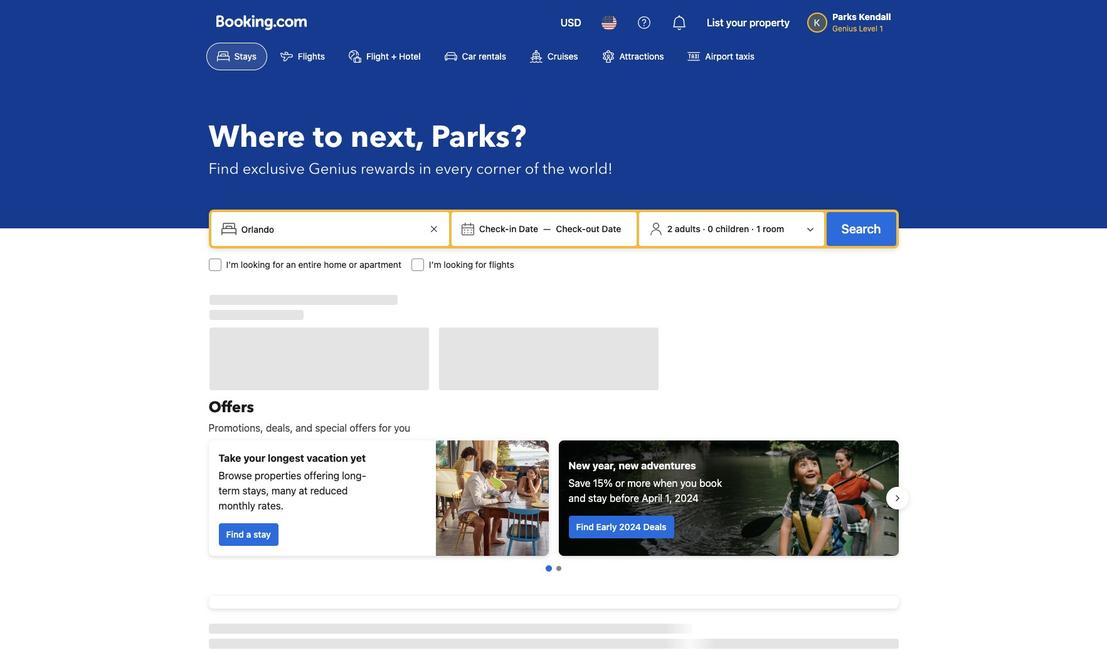 Task type: describe. For each thing, give the bounding box(es) containing it.
2024 inside new year, new adventures save 15% or more when you book and stay before april 1, 2024
[[675, 493, 699, 504]]

for inside offers promotions, deals, and special offers for you
[[379, 422, 392, 434]]

take
[[219, 452, 241, 464]]

i'm looking for flights
[[429, 259, 514, 270]]

offers
[[209, 397, 254, 418]]

world!
[[569, 159, 613, 179]]

0
[[708, 223, 714, 234]]

rates.
[[258, 500, 284, 511]]

airport
[[706, 51, 734, 62]]

long-
[[342, 470, 366, 481]]

special
[[315, 422, 347, 434]]

flights link
[[270, 43, 336, 70]]

monthly
[[219, 500, 255, 511]]

you inside new year, new adventures save 15% or more when you book and stay before april 1, 2024
[[681, 478, 697, 489]]

next,
[[351, 117, 424, 158]]

to
[[313, 117, 343, 158]]

deals,
[[266, 422, 293, 434]]

term
[[219, 485, 240, 496]]

room
[[763, 223, 785, 234]]

when
[[654, 478, 678, 489]]

find a stay
[[226, 529, 271, 540]]

deals
[[644, 521, 667, 532]]

or for apartment
[[349, 259, 357, 270]]

check-out date button
[[551, 218, 627, 240]]

check-in date button
[[474, 218, 544, 240]]

15%
[[593, 478, 613, 489]]

1 date from the left
[[519, 223, 539, 234]]

promotions,
[[209, 422, 263, 434]]

car
[[462, 51, 476, 62]]

of
[[525, 159, 539, 179]]

find early 2024 deals
[[576, 521, 667, 532]]

+
[[391, 51, 397, 62]]

home
[[324, 259, 347, 270]]

parks
[[833, 11, 857, 22]]

1,
[[665, 493, 672, 504]]

your for property
[[727, 17, 747, 28]]

attractions
[[620, 51, 664, 62]]

find for new year, new adventures save 15% or more when you book and stay before april 1, 2024
[[576, 521, 594, 532]]

—
[[544, 223, 551, 234]]

airport taxis link
[[677, 43, 766, 70]]

april
[[642, 493, 663, 504]]

exclusive
[[243, 159, 305, 179]]

attractions link
[[591, 43, 675, 70]]

region containing take your longest vacation yet
[[199, 436, 909, 561]]

1 inside dropdown button
[[757, 223, 761, 234]]

every
[[435, 159, 473, 179]]

cruises
[[548, 51, 578, 62]]

take your longest vacation yet image
[[436, 441, 549, 556]]

before
[[610, 493, 639, 504]]

children
[[716, 223, 749, 234]]

car rentals link
[[434, 43, 517, 70]]

browse
[[219, 470, 252, 481]]

a young girl and woman kayak on a river image
[[559, 441, 899, 556]]

a
[[246, 529, 251, 540]]

rewards
[[361, 159, 415, 179]]

looking for i'm
[[444, 259, 473, 270]]

in inside where to next, parks? find exclusive genius rewards in every corner of the world!
[[419, 159, 432, 179]]

new
[[619, 460, 639, 471]]

find early 2024 deals link
[[569, 516, 674, 538]]

level
[[859, 24, 878, 33]]

2 adults · 0 children · 1 room
[[668, 223, 785, 234]]

save
[[569, 478, 591, 489]]

or for more
[[616, 478, 625, 489]]

offers main content
[[199, 397, 909, 650]]

advertisement element
[[209, 596, 899, 650]]

i'm
[[226, 259, 239, 270]]

adults
[[675, 223, 701, 234]]

your account menu parks kendall genius level 1 element
[[808, 6, 896, 35]]

new
[[569, 460, 590, 471]]

offers
[[350, 422, 376, 434]]

your for longest
[[244, 452, 266, 464]]

entire
[[298, 259, 322, 270]]

1 inside the parks kendall genius level 1
[[880, 24, 884, 33]]

stays,
[[243, 485, 269, 496]]

kendall
[[859, 11, 891, 22]]

new year, new adventures save 15% or more when you book and stay before april 1, 2024
[[569, 460, 722, 504]]

progress bar inside offers main content
[[546, 565, 561, 572]]

year,
[[593, 460, 617, 471]]

stay inside new year, new adventures save 15% or more when you book and stay before april 1, 2024
[[588, 493, 607, 504]]

where to next, parks? find exclusive genius rewards in every corner of the world!
[[209, 117, 613, 179]]

0 horizontal spatial 2024
[[619, 521, 641, 532]]



Task type: vqa. For each thing, say whether or not it's contained in the screenshot.
the right for
yes



Task type: locate. For each thing, give the bounding box(es) containing it.
list your property
[[707, 17, 790, 28]]

0 vertical spatial and
[[296, 422, 313, 434]]

0 vertical spatial stay
[[588, 493, 607, 504]]

i'm looking for an entire home or apartment
[[226, 259, 402, 270]]

vacation
[[307, 452, 348, 464]]

usd
[[561, 17, 582, 28]]

1 vertical spatial in
[[509, 223, 517, 234]]

search button
[[827, 212, 896, 246]]

check-in date — check-out date
[[479, 223, 622, 234]]

flight
[[366, 51, 389, 62]]

1 right level
[[880, 24, 884, 33]]

or
[[349, 259, 357, 270], [616, 478, 625, 489]]

taxis
[[736, 51, 755, 62]]

find inside find a stay link
[[226, 529, 244, 540]]

and inside offers promotions, deals, and special offers for you
[[296, 422, 313, 434]]

find down where
[[209, 159, 239, 179]]

flights
[[298, 51, 325, 62]]

in left —
[[509, 223, 517, 234]]

property
[[750, 17, 790, 28]]

0 vertical spatial you
[[394, 422, 411, 434]]

your right the list at the top of the page
[[727, 17, 747, 28]]

at
[[299, 485, 308, 496]]

genius down parks
[[833, 24, 857, 33]]

and down 'save'
[[569, 493, 586, 504]]

0 vertical spatial 1
[[880, 24, 884, 33]]

1 looking from the left
[[241, 259, 270, 270]]

stay
[[588, 493, 607, 504], [254, 529, 271, 540]]

or right 'home'
[[349, 259, 357, 270]]

stays link
[[206, 43, 267, 70]]

you inside offers promotions, deals, and special offers for you
[[394, 422, 411, 434]]

search
[[842, 222, 881, 236]]

find for take your longest vacation yet browse properties offering long- term stays, many at reduced monthly rates.
[[226, 529, 244, 540]]

1 left room
[[757, 223, 761, 234]]

1 horizontal spatial 2024
[[675, 493, 699, 504]]

1 horizontal spatial your
[[727, 17, 747, 28]]

flight + hotel link
[[338, 43, 432, 70]]

find a stay link
[[219, 523, 278, 546]]

· left 0
[[703, 223, 706, 234]]

apartment
[[360, 259, 402, 270]]

early
[[597, 521, 617, 532]]

many
[[272, 485, 296, 496]]

looking for i'm
[[241, 259, 270, 270]]

looking right i'm
[[444, 259, 473, 270]]

region
[[199, 436, 909, 561]]

1 horizontal spatial stay
[[588, 493, 607, 504]]

2024 right early
[[619, 521, 641, 532]]

and right deals, on the left bottom of page
[[296, 422, 313, 434]]

cruises link
[[520, 43, 589, 70]]

1 horizontal spatial looking
[[444, 259, 473, 270]]

find left a
[[226, 529, 244, 540]]

for
[[273, 259, 284, 270], [476, 259, 487, 270], [379, 422, 392, 434]]

in left every
[[419, 159, 432, 179]]

you
[[394, 422, 411, 434], [681, 478, 697, 489]]

hotel
[[399, 51, 421, 62]]

check-
[[479, 223, 509, 234], [556, 223, 586, 234]]

·
[[703, 223, 706, 234], [752, 223, 754, 234]]

take your longest vacation yet browse properties offering long- term stays, many at reduced monthly rates.
[[219, 452, 366, 511]]

0 horizontal spatial looking
[[241, 259, 270, 270]]

genius inside where to next, parks? find exclusive genius rewards in every corner of the world!
[[309, 159, 357, 179]]

1 vertical spatial or
[[616, 478, 625, 489]]

0 horizontal spatial in
[[419, 159, 432, 179]]

1 horizontal spatial date
[[602, 223, 622, 234]]

usd button
[[553, 8, 589, 38]]

1 horizontal spatial or
[[616, 478, 625, 489]]

1 horizontal spatial check-
[[556, 223, 586, 234]]

the
[[543, 159, 565, 179]]

where
[[209, 117, 305, 158]]

for for flights
[[476, 259, 487, 270]]

stay down 15%
[[588, 493, 607, 504]]

more
[[628, 478, 651, 489]]

corner
[[476, 159, 521, 179]]

book
[[700, 478, 722, 489]]

your inside take your longest vacation yet browse properties offering long- term stays, many at reduced monthly rates.
[[244, 452, 266, 464]]

find inside where to next, parks? find exclusive genius rewards in every corner of the world!
[[209, 159, 239, 179]]

2 · from the left
[[752, 223, 754, 234]]

genius
[[833, 24, 857, 33], [309, 159, 357, 179]]

2 adults · 0 children · 1 room button
[[644, 217, 819, 241]]

check- right —
[[556, 223, 586, 234]]

0 vertical spatial in
[[419, 159, 432, 179]]

1 horizontal spatial in
[[509, 223, 517, 234]]

1 vertical spatial your
[[244, 452, 266, 464]]

yet
[[351, 452, 366, 464]]

car rentals
[[462, 51, 506, 62]]

1 horizontal spatial 1
[[880, 24, 884, 33]]

date left —
[[519, 223, 539, 234]]

1 vertical spatial and
[[569, 493, 586, 504]]

for for an
[[273, 259, 284, 270]]

an
[[286, 259, 296, 270]]

0 vertical spatial 2024
[[675, 493, 699, 504]]

stay right a
[[254, 529, 271, 540]]

i'm
[[429, 259, 442, 270]]

1 check- from the left
[[479, 223, 509, 234]]

offering
[[304, 470, 340, 481]]

looking
[[241, 259, 270, 270], [444, 259, 473, 270]]

0 horizontal spatial date
[[519, 223, 539, 234]]

find inside find early 2024 deals link
[[576, 521, 594, 532]]

genius down to
[[309, 159, 357, 179]]

1 vertical spatial genius
[[309, 159, 357, 179]]

· right children
[[752, 223, 754, 234]]

stays
[[234, 51, 257, 62]]

1 vertical spatial 1
[[757, 223, 761, 234]]

flight + hotel
[[366, 51, 421, 62]]

you right offers
[[394, 422, 411, 434]]

date right out
[[602, 223, 622, 234]]

0 horizontal spatial for
[[273, 259, 284, 270]]

0 horizontal spatial or
[[349, 259, 357, 270]]

1
[[880, 24, 884, 33], [757, 223, 761, 234]]

genius inside the parks kendall genius level 1
[[833, 24, 857, 33]]

2 check- from the left
[[556, 223, 586, 234]]

1 horizontal spatial for
[[379, 422, 392, 434]]

0 horizontal spatial check-
[[479, 223, 509, 234]]

or inside new year, new adventures save 15% or more when you book and stay before april 1, 2024
[[616, 478, 625, 489]]

1 horizontal spatial you
[[681, 478, 697, 489]]

offers promotions, deals, and special offers for you
[[209, 397, 411, 434]]

0 vertical spatial genius
[[833, 24, 857, 33]]

out
[[586, 223, 600, 234]]

list
[[707, 17, 724, 28]]

looking right i'm
[[241, 259, 270, 270]]

1 horizontal spatial and
[[569, 493, 586, 504]]

0 horizontal spatial you
[[394, 422, 411, 434]]

your right take
[[244, 452, 266, 464]]

1 horizontal spatial ·
[[752, 223, 754, 234]]

you left book
[[681, 478, 697, 489]]

0 horizontal spatial ·
[[703, 223, 706, 234]]

0 horizontal spatial 1
[[757, 223, 761, 234]]

reduced
[[310, 485, 348, 496]]

date
[[519, 223, 539, 234], [602, 223, 622, 234]]

2024 right 1,
[[675, 493, 699, 504]]

0 vertical spatial or
[[349, 259, 357, 270]]

find left early
[[576, 521, 594, 532]]

0 horizontal spatial your
[[244, 452, 266, 464]]

1 horizontal spatial genius
[[833, 24, 857, 33]]

2 date from the left
[[602, 223, 622, 234]]

parks?
[[431, 117, 527, 158]]

for left an
[[273, 259, 284, 270]]

booking.com image
[[216, 15, 307, 30]]

0 horizontal spatial and
[[296, 422, 313, 434]]

2024
[[675, 493, 699, 504], [619, 521, 641, 532]]

list your property link
[[700, 8, 798, 38]]

check- up flights
[[479, 223, 509, 234]]

1 vertical spatial stay
[[254, 529, 271, 540]]

flights
[[489, 259, 514, 270]]

progress bar
[[546, 565, 561, 572]]

1 vertical spatial you
[[681, 478, 697, 489]]

0 horizontal spatial genius
[[309, 159, 357, 179]]

rentals
[[479, 51, 506, 62]]

in
[[419, 159, 432, 179], [509, 223, 517, 234]]

parks kendall genius level 1
[[833, 11, 891, 33]]

1 vertical spatial 2024
[[619, 521, 641, 532]]

or up before
[[616, 478, 625, 489]]

0 vertical spatial your
[[727, 17, 747, 28]]

longest
[[268, 452, 304, 464]]

and inside new year, new adventures save 15% or more when you book and stay before april 1, 2024
[[569, 493, 586, 504]]

adventures
[[642, 460, 696, 471]]

2 horizontal spatial for
[[476, 259, 487, 270]]

properties
[[255, 470, 301, 481]]

1 · from the left
[[703, 223, 706, 234]]

2 looking from the left
[[444, 259, 473, 270]]

Where are you going? field
[[236, 218, 427, 240]]

find
[[209, 159, 239, 179], [576, 521, 594, 532], [226, 529, 244, 540]]

for right offers
[[379, 422, 392, 434]]

0 horizontal spatial stay
[[254, 529, 271, 540]]

for left flights
[[476, 259, 487, 270]]

2
[[668, 223, 673, 234]]



